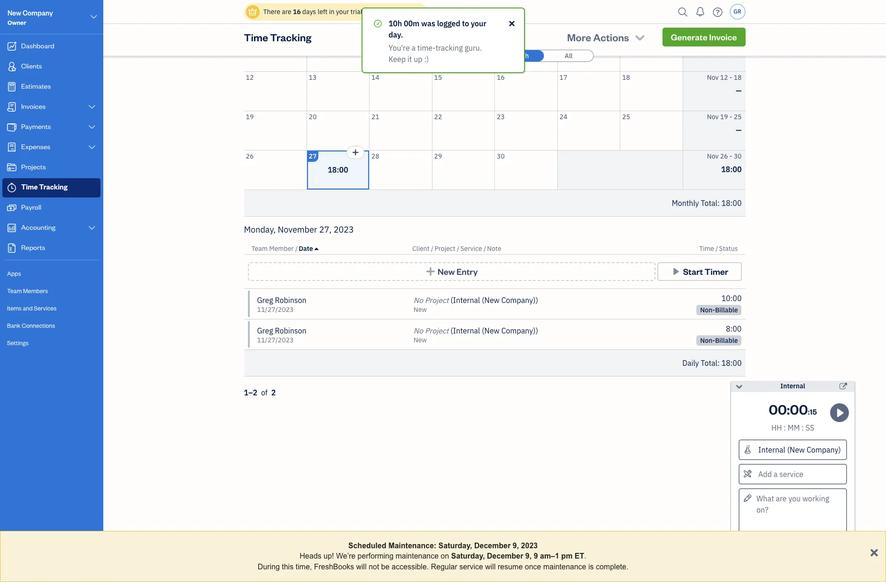 Task type: locate. For each thing, give the bounding box(es) containing it.
1 vertical spatial company)
[[501, 326, 536, 336]]

1 greg from the top
[[257, 296, 273, 305]]

2 11 from the left
[[734, 34, 742, 42]]

0 vertical spatial time
[[244, 31, 268, 44]]

0 horizontal spatial 15
[[434, 73, 442, 81]]

new company owner
[[8, 8, 53, 26]]

26 down 19 button
[[246, 152, 254, 160]]

:
[[718, 199, 720, 208], [718, 359, 720, 368], [787, 401, 790, 418], [808, 407, 810, 417], [784, 424, 786, 433], [802, 424, 804, 433]]

3 - from the top
[[730, 112, 732, 121]]

in
[[329, 8, 334, 16]]

chevron large down image
[[90, 11, 98, 23], [88, 224, 96, 232]]

19 inside nov 19 - 25 —
[[720, 112, 728, 121]]

non- for 10:00
[[700, 306, 715, 315]]

billable
[[715, 306, 738, 315], [715, 337, 738, 345]]

— up nov 26 - 30 18:00
[[736, 125, 742, 135]]

1 vertical spatial 2023
[[521, 542, 538, 550]]

your right to
[[471, 19, 486, 28]]

your right in
[[336, 8, 349, 16]]

status
[[0, 8, 886, 73]]

1 vertical spatial total
[[701, 359, 718, 368]]

( for 8:00
[[451, 326, 453, 336]]

chevron large down image for payments
[[88, 124, 96, 131]]

0 horizontal spatial will
[[356, 563, 367, 571]]

2 billable from the top
[[715, 337, 738, 345]]

0 vertical spatial chevron large down image
[[88, 103, 96, 111]]

collapse timer details image
[[735, 381, 744, 393]]

it
[[408, 54, 412, 64]]

billable down 10:00
[[715, 306, 738, 315]]

5 down crown icon
[[246, 34, 250, 42]]

1 11 from the left
[[622, 34, 630, 42]]

1 vertical spatial 16
[[497, 73, 505, 81]]

2 company) from the top
[[501, 326, 536, 336]]

open in new window image
[[840, 381, 847, 393]]

monthly total : 18:00
[[672, 199, 742, 208]]

26 down nov 19 - 25 —
[[720, 152, 728, 160]]

9, left 9
[[525, 553, 532, 561]]

0 vertical spatial (
[[451, 296, 453, 305]]

nov 19 - 25 —
[[707, 112, 742, 135]]

time tracking inside "main" 'element'
[[21, 183, 68, 192]]

company
[[23, 8, 53, 17]]

19 inside button
[[246, 112, 254, 121]]

26 inside 26 button
[[246, 152, 254, 160]]

19 down 12 button
[[246, 112, 254, 121]]

1 horizontal spatial time
[[244, 31, 268, 44]]

team for team members
[[7, 287, 22, 295]]

nov down nov 5 - 11 —
[[707, 73, 719, 81]]

0 vertical spatial billable
[[715, 306, 738, 315]]

20 button
[[307, 111, 369, 150]]

2 vertical spatial time
[[699, 245, 714, 253]]

1 18 from the left
[[622, 73, 630, 81]]

was
[[421, 19, 435, 28]]

billable for 8:00
[[715, 337, 738, 345]]

time down crown icon
[[244, 31, 268, 44]]

2
[[271, 388, 276, 398]]

nov for nov 26 - 30 18:00
[[707, 152, 719, 160]]

15 up ss
[[810, 407, 817, 417]]

2 ( from the top
[[451, 326, 453, 336]]

0 vertical spatial non-
[[700, 306, 715, 315]]

your
[[336, 8, 349, 16], [471, 19, 486, 28]]

5
[[246, 34, 250, 42], [724, 34, 728, 42]]

settings link
[[2, 335, 101, 352]]

new entry button
[[248, 263, 655, 281]]

— for nov 12 - 18 —
[[736, 86, 742, 95]]

caretup image
[[315, 245, 318, 253]]

1 billable from the top
[[715, 306, 738, 315]]

- down nov 5 - 11 —
[[730, 73, 732, 81]]

1 no project ( internal (new company) ) new from the top
[[414, 296, 538, 314]]

4 / from the left
[[484, 245, 486, 253]]

11/27/2023 for 8:00
[[257, 336, 294, 345]]

/ left date
[[295, 245, 298, 253]]

1 11/27/2023 from the top
[[257, 306, 294, 314]]

project for 10:00
[[425, 296, 449, 305]]

1 vertical spatial greg robinson 11/27/2023
[[257, 326, 306, 345]]

25 inside 25 button
[[622, 112, 630, 121]]

0 vertical spatial no
[[414, 296, 423, 305]]

- for nov 5 - 11 —
[[730, 34, 732, 42]]

1 horizontal spatial 00
[[790, 401, 808, 418]]

11 inside button
[[622, 34, 630, 42]]

2 will from the left
[[485, 563, 496, 571]]

1 horizontal spatial 18
[[734, 73, 742, 81]]

0 horizontal spatial 30
[[497, 152, 505, 160]]

13
[[309, 73, 317, 81]]

30
[[497, 152, 505, 160], [734, 152, 742, 160]]

chevron large down image down estimates link
[[88, 103, 96, 111]]

1 vertical spatial tracking
[[39, 183, 68, 192]]

logged
[[437, 19, 460, 28]]

2 non- from the top
[[700, 337, 715, 345]]

up
[[414, 54, 423, 64]]

0 vertical spatial 16
[[293, 8, 301, 16]]

maintenance down pm
[[543, 563, 586, 571]]

: up hh : mm : ss
[[787, 401, 790, 418]]

1 horizontal spatial your
[[471, 19, 486, 28]]

/ left note link on the top right of page
[[484, 245, 486, 253]]

nov inside nov 5 - 11 —
[[711, 34, 723, 42]]

5 / from the left
[[716, 245, 718, 253]]

project
[[435, 245, 455, 253], [425, 296, 449, 305], [425, 326, 449, 336]]

1 25 from the left
[[622, 112, 630, 121]]

25 inside nov 19 - 25 —
[[734, 112, 742, 121]]

2 11/27/2023 from the top
[[257, 336, 294, 345]]

1 ( from the top
[[451, 296, 453, 305]]

will
[[356, 563, 367, 571], [485, 563, 496, 571]]

nov 12 - 18 —
[[707, 73, 742, 95]]

0 vertical spatial greg robinson 11/27/2023
[[257, 296, 306, 314]]

1 no from the top
[[414, 296, 423, 305]]

- down nov 12 - 18 —
[[730, 112, 732, 121]]

1 company) from the top
[[501, 296, 536, 305]]

0 vertical spatial december
[[474, 542, 511, 550]]

start timer
[[683, 266, 728, 277]]

0 horizontal spatial 26
[[246, 152, 254, 160]]

2 30 from the left
[[734, 152, 742, 160]]

accessible.
[[392, 563, 429, 571]]

1 vertical spatial time
[[21, 183, 38, 192]]

1 vertical spatial time tracking
[[21, 183, 68, 192]]

18 down nov 5 - 11 —
[[734, 73, 742, 81]]

0 vertical spatial company)
[[501, 296, 536, 305]]

17 button
[[558, 72, 620, 111]]

25 down nov 12 - 18 —
[[734, 112, 742, 121]]

/
[[295, 245, 298, 253], [431, 245, 434, 253], [457, 245, 460, 253], [484, 245, 486, 253], [716, 245, 718, 253]]

11 left chevrondown 'image'
[[622, 34, 630, 42]]

0 horizontal spatial maintenance
[[396, 553, 439, 561]]

nov down go to help icon
[[711, 34, 723, 42]]

new entry
[[438, 266, 478, 277]]

7 button
[[370, 32, 432, 71]]

time right timer icon at the top left
[[21, 183, 38, 192]]

(
[[451, 296, 453, 305], [451, 326, 453, 336]]

1 vertical spatial (
[[451, 326, 453, 336]]

go to help image
[[710, 5, 725, 19]]

11 button
[[620, 32, 683, 71]]

all link
[[544, 50, 593, 62]]

2 no project ( internal (new company) ) new from the top
[[414, 326, 538, 345]]

add a time entry image
[[352, 147, 359, 158]]

9, up resume
[[513, 542, 519, 550]]

billable inside 8:00 non-billable
[[715, 337, 738, 345]]

non- inside 8:00 non-billable
[[700, 337, 715, 345]]

saturday, up on on the bottom of page
[[439, 542, 472, 550]]

bank connections link
[[2, 318, 101, 334]]

will right the service in the right bottom of the page
[[485, 563, 496, 571]]

2023
[[334, 224, 354, 235], [521, 542, 538, 550]]

1 horizontal spatial maintenance
[[543, 563, 586, 571]]

2 (new from the top
[[482, 326, 500, 336]]

more actions
[[567, 31, 629, 44]]

nov down nov 12 - 18 —
[[707, 112, 719, 121]]

1 vertical spatial 15
[[810, 407, 817, 417]]

monday,
[[244, 224, 276, 235]]

chevron large down image down payments link
[[88, 144, 96, 151]]

1 horizontal spatial 12
[[720, 73, 728, 81]]

0 horizontal spatial 16
[[293, 8, 301, 16]]

— up nov 19 - 25 —
[[736, 86, 742, 95]]

freshbooks
[[314, 563, 354, 571]]

1 robinson from the top
[[275, 296, 306, 305]]

- inside nov 5 - 11 —
[[730, 34, 732, 42]]

1 vertical spatial no
[[414, 326, 423, 336]]

: inside 00 : 00 : 15
[[808, 407, 810, 417]]

nov inside nov 12 - 18 —
[[707, 73, 719, 81]]

non-
[[700, 306, 715, 315], [700, 337, 715, 345]]

27,
[[319, 224, 332, 235]]

money image
[[6, 203, 17, 213]]

scheduled
[[348, 542, 386, 550]]

0 vertical spatial tracking
[[270, 31, 311, 44]]

16 inside button
[[497, 73, 505, 81]]

) for 10:00
[[536, 296, 538, 305]]

client image
[[6, 62, 17, 71]]

0 vertical spatial )
[[536, 296, 538, 305]]

team inside "main" 'element'
[[7, 287, 22, 295]]

11 down gr dropdown button
[[734, 34, 742, 42]]

non- inside 10:00 non-billable
[[700, 306, 715, 315]]

27
[[309, 152, 317, 160]]

clients
[[21, 62, 42, 70]]

2 horizontal spatial time
[[699, 245, 714, 253]]

/ left service
[[457, 245, 460, 253]]

robinson for 8:00
[[275, 326, 306, 336]]

0 vertical spatial (new
[[482, 296, 500, 305]]

maintenance down maintenance:
[[396, 553, 439, 561]]

bank connections
[[7, 322, 55, 330]]

we're
[[336, 553, 356, 561]]

00
[[769, 401, 787, 418], [790, 401, 808, 418]]

days
[[302, 8, 316, 16]]

- inside nov 19 - 25 —
[[730, 112, 732, 121]]

18:00 up monthly total : 18:00
[[721, 165, 742, 174]]

2 18 from the left
[[734, 73, 742, 81]]

1 horizontal spatial 11
[[734, 34, 742, 42]]

nov for nov 12 - 18 —
[[707, 73, 719, 81]]

9,
[[513, 542, 519, 550], [525, 553, 532, 561]]

16 up 23
[[497, 73, 505, 81]]

1 vertical spatial maintenance
[[543, 563, 586, 571]]

reports
[[21, 243, 45, 252]]

0 horizontal spatial 25
[[622, 112, 630, 121]]

0 horizontal spatial time
[[21, 183, 38, 192]]

date link
[[299, 245, 318, 253]]

30 down "23" button at the top right of the page
[[497, 152, 505, 160]]

0 vertical spatial 15
[[434, 73, 442, 81]]

time / status
[[699, 245, 738, 253]]

0 vertical spatial robinson
[[275, 296, 306, 305]]

0 horizontal spatial 12
[[246, 73, 254, 81]]

dashboard link
[[2, 37, 101, 56]]

payment image
[[6, 123, 17, 132]]

11 inside nov 5 - 11 —
[[734, 34, 742, 42]]

2 25 from the left
[[734, 112, 742, 121]]

billable for 10:00
[[715, 306, 738, 315]]

payments link
[[2, 118, 101, 137]]

0 vertical spatial chevron large down image
[[90, 11, 98, 23]]

2 total from the top
[[701, 359, 718, 368]]

chevron large down image
[[88, 103, 96, 111], [88, 124, 96, 131], [88, 144, 96, 151]]

non- up 8:00 non-billable
[[700, 306, 715, 315]]

2 no from the top
[[414, 326, 423, 336]]

timer
[[705, 266, 728, 277]]

0 horizontal spatial 5
[[246, 34, 250, 42]]

1 vertical spatial no project ( internal (new company) ) new
[[414, 326, 538, 345]]

2 ) from the top
[[536, 326, 538, 336]]

0 vertical spatial time tracking
[[244, 31, 311, 44]]

2 26 from the left
[[720, 152, 728, 160]]

greg for 10:00
[[257, 296, 273, 305]]

0 horizontal spatial 18
[[622, 73, 630, 81]]

×
[[870, 543, 879, 561]]

1 19 from the left
[[246, 112, 254, 121]]

1 horizontal spatial 2023
[[521, 542, 538, 550]]

chevrondown image
[[634, 31, 647, 44]]

30 down nov 19 - 25 —
[[734, 152, 742, 160]]

nov inside nov 26 - 30 18:00
[[707, 152, 719, 160]]

will left not
[[356, 563, 367, 571]]

this
[[282, 563, 294, 571]]

26 inside nov 26 - 30 18:00
[[720, 152, 728, 160]]

are
[[282, 8, 291, 16]]

: right hh
[[784, 424, 786, 433]]

1 26 from the left
[[246, 152, 254, 160]]

— down "invoice"
[[736, 46, 742, 56]]

19 down nov 12 - 18 —
[[720, 112, 728, 121]]

— for nov 5 - 11 —
[[736, 46, 742, 56]]

(new for 10:00
[[482, 296, 500, 305]]

- inside nov 12 - 18 —
[[730, 73, 732, 81]]

1 horizontal spatial 19
[[720, 112, 728, 121]]

18:00 up collapse timer details icon
[[722, 359, 742, 368]]

1 vertical spatial greg
[[257, 326, 273, 336]]

1 will from the left
[[356, 563, 367, 571]]

4 - from the top
[[730, 152, 732, 160]]

estimate image
[[6, 82, 17, 92]]

12 down 5 button
[[246, 73, 254, 81]]

2 chevron large down image from the top
[[88, 124, 96, 131]]

2 greg robinson 11/27/2023 from the top
[[257, 326, 306, 345]]

1 horizontal spatial team
[[252, 245, 268, 253]]

1 5 from the left
[[246, 34, 250, 42]]

16 right are
[[293, 8, 301, 16]]

generate invoice button
[[663, 28, 746, 46]]

— inside nov 12 - 18 —
[[736, 86, 742, 95]]

start
[[683, 266, 703, 277]]

1 12 from the left
[[246, 73, 254, 81]]

time inside time tracking link
[[21, 183, 38, 192]]

1 horizontal spatial will
[[485, 563, 496, 571]]

0 vertical spatial 9,
[[513, 542, 519, 550]]

2023 up 9
[[521, 542, 538, 550]]

december
[[474, 542, 511, 550], [487, 553, 523, 561]]

apps
[[7, 270, 21, 278]]

- down gr dropdown button
[[730, 34, 732, 42]]

crown image
[[248, 7, 258, 17]]

status containing 10h 00m was logged to your day.
[[0, 8, 886, 73]]

/ right client
[[431, 245, 434, 253]]

time tracking down there
[[244, 31, 311, 44]]

chevron large down image inside invoices link
[[88, 103, 96, 111]]

new inside 'button'
[[438, 266, 455, 277]]

1 vertical spatial non-
[[700, 337, 715, 345]]

be
[[381, 563, 390, 571]]

you're
[[389, 43, 410, 53]]

1 horizontal spatial 15
[[810, 407, 817, 417]]

00 up hh
[[769, 401, 787, 418]]

/ left status
[[716, 245, 718, 253]]

project link
[[435, 245, 457, 253]]

team
[[252, 245, 268, 253], [7, 287, 22, 295]]

4 — from the top
[[736, 125, 742, 135]]

robinson
[[275, 296, 306, 305], [275, 326, 306, 336]]

1 horizontal spatial 30
[[734, 152, 742, 160]]

maintenance:
[[388, 542, 436, 550]]

0 vertical spatial total
[[701, 199, 718, 208]]

2 - from the top
[[730, 73, 732, 81]]

nov for nov 19 - 25 —
[[707, 112, 719, 121]]

0 horizontal spatial time tracking
[[21, 183, 68, 192]]

2 5 from the left
[[724, 34, 728, 42]]

1 - from the top
[[730, 34, 732, 42]]

18 down 11 button
[[622, 73, 630, 81]]

1 vertical spatial (new
[[482, 326, 500, 336]]

Add a client or project text field
[[740, 441, 846, 460]]

team down monday,
[[252, 245, 268, 253]]

1 (new from the top
[[482, 296, 500, 305]]

nov down nov 19 - 25 —
[[707, 152, 719, 160]]

2 greg from the top
[[257, 326, 273, 336]]

1 chevron large down image from the top
[[88, 103, 96, 111]]

— inside nov 5 - 11 —
[[736, 46, 742, 56]]

tracking down projects link
[[39, 183, 68, 192]]

1 vertical spatial team
[[7, 287, 22, 295]]

non- up daily total : 18:00
[[700, 337, 715, 345]]

saturday, up the service in the right bottom of the page
[[451, 553, 485, 561]]

your inside 10h 00m was logged to your day. you're a time-tracking guru. keep it up :)
[[471, 19, 486, 28]]

0 horizontal spatial 19
[[246, 112, 254, 121]]

1 horizontal spatial 25
[[734, 112, 742, 121]]

What are you working on? text field
[[739, 489, 847, 536]]

2 vertical spatial chevron large down image
[[88, 144, 96, 151]]

2023 right 27,
[[334, 224, 354, 235]]

invoice image
[[6, 102, 17, 112]]

3 chevron large down image from the top
[[88, 144, 96, 151]]

2 robinson from the top
[[275, 326, 306, 336]]

greg for 8:00
[[257, 326, 273, 336]]

time tracking down projects link
[[21, 183, 68, 192]]

billable inside 10:00 non-billable
[[715, 306, 738, 315]]

0 vertical spatial team
[[252, 245, 268, 253]]

timer image
[[6, 183, 17, 193]]

total right daily
[[701, 359, 718, 368]]

12 down nov 5 - 11 —
[[720, 73, 728, 81]]

1 — from the top
[[736, 7, 742, 16]]

- inside nov 26 - 30 18:00
[[730, 152, 732, 160]]

2 vertical spatial project
[[425, 326, 449, 336]]

team up items on the bottom left
[[7, 287, 22, 295]]

1 vertical spatial 9,
[[525, 553, 532, 561]]

2 19 from the left
[[720, 112, 728, 121]]

0 vertical spatial 11/27/2023
[[257, 306, 294, 314]]

1 greg robinson 11/27/2023 from the top
[[257, 296, 306, 314]]

0 vertical spatial no project ( internal (new company) ) new
[[414, 296, 538, 314]]

tracking down are
[[270, 31, 311, 44]]

nov inside nov 19 - 25 —
[[707, 112, 719, 121]]

items and services link
[[2, 301, 101, 317]]

18:00
[[721, 165, 742, 174], [328, 165, 348, 175], [722, 199, 742, 208], [722, 359, 742, 368]]

2 — from the top
[[736, 46, 742, 56]]

- down nov 19 - 25 —
[[730, 152, 732, 160]]

chevron large down image down invoices link
[[88, 124, 96, 131]]

time
[[244, 31, 268, 44], [21, 183, 38, 192], [699, 245, 714, 253]]

0 vertical spatial greg
[[257, 296, 273, 305]]

— inside nov 19 - 25 —
[[736, 125, 742, 135]]

2 12 from the left
[[720, 73, 728, 81]]

1 horizontal spatial 26
[[720, 152, 728, 160]]

18:00 inside nov 26 - 30 18:00
[[721, 165, 742, 174]]

1 00 from the left
[[769, 401, 787, 418]]

22 button
[[432, 111, 495, 150]]

: up ss
[[808, 407, 810, 417]]

— right go to help icon
[[736, 7, 742, 16]]

time left status
[[699, 245, 714, 253]]

15 down tracking
[[434, 73, 442, 81]]

0 vertical spatial internal
[[453, 296, 480, 305]]

9
[[534, 553, 538, 561]]

- for nov 19 - 25 —
[[730, 112, 732, 121]]

:)
[[424, 54, 429, 64]]

robinson for 10:00
[[275, 296, 306, 305]]

28 button
[[370, 151, 432, 190]]

status
[[719, 245, 738, 253]]

1 vertical spatial robinson
[[275, 326, 306, 336]]

1 horizontal spatial 16
[[497, 73, 505, 81]]

12 button
[[244, 72, 306, 111]]

1 vertical spatial )
[[536, 326, 538, 336]]

1 vertical spatial 11/27/2023
[[257, 336, 294, 345]]

1 horizontal spatial tracking
[[270, 31, 311, 44]]

1 non- from the top
[[700, 306, 715, 315]]

0 horizontal spatial 11
[[622, 34, 630, 42]]

1 30 from the left
[[497, 152, 505, 160]]

billable down 8:00
[[715, 337, 738, 345]]

total right monthly
[[701, 199, 718, 208]]

25 down '18' button
[[622, 112, 630, 121]]

1 vertical spatial billable
[[715, 337, 738, 345]]

total for daily total
[[701, 359, 718, 368]]

1 vertical spatial project
[[425, 296, 449, 305]]

00 up 'mm'
[[790, 401, 808, 418]]

- for nov 26 - 30 18:00
[[730, 152, 732, 160]]

3 — from the top
[[736, 86, 742, 95]]

1 vertical spatial internal
[[453, 326, 480, 336]]

1 horizontal spatial time tracking
[[244, 31, 311, 44]]

connections
[[22, 322, 55, 330]]

1 vertical spatial your
[[471, 19, 486, 28]]

resume timer image
[[834, 408, 847, 419]]

0 horizontal spatial 00
[[769, 401, 787, 418]]

10 button
[[558, 32, 620, 71]]

0 horizontal spatial team
[[7, 287, 22, 295]]

5 down go to help icon
[[724, 34, 728, 42]]

company) for 10:00
[[501, 296, 536, 305]]

dashboard
[[21, 41, 54, 50]]

1 ) from the top
[[536, 296, 538, 305]]

0 horizontal spatial tracking
[[39, 183, 68, 192]]

1 horizontal spatial 5
[[724, 34, 728, 42]]

0 vertical spatial your
[[336, 8, 349, 16]]

2 / from the left
[[431, 245, 434, 253]]

1 total from the top
[[701, 199, 718, 208]]

1 vertical spatial chevron large down image
[[88, 124, 96, 131]]



Task type: describe. For each thing, give the bounding box(es) containing it.
dashboard image
[[6, 42, 17, 51]]

expense image
[[6, 143, 17, 152]]

10:00 non-billable
[[700, 294, 742, 315]]

performing
[[358, 553, 394, 561]]

total for monthly total
[[701, 199, 718, 208]]

payroll link
[[2, 199, 101, 218]]

19 button
[[244, 111, 306, 150]]

5 button
[[244, 32, 306, 71]]

0 vertical spatial saturday,
[[439, 542, 472, 550]]

a
[[412, 43, 416, 53]]

12 inside 12 button
[[246, 73, 254, 81]]

service link
[[460, 245, 484, 253]]

30 button
[[495, 151, 557, 190]]

plus image
[[425, 267, 436, 277]]

Add a service text field
[[740, 465, 846, 484]]

15 inside 00 : 00 : 15
[[810, 407, 817, 417]]

: right monthly
[[718, 199, 720, 208]]

report image
[[6, 244, 17, 253]]

1 vertical spatial chevron large down image
[[88, 224, 96, 232]]

30 inside button
[[497, 152, 505, 160]]

24
[[560, 112, 567, 121]]

no project ( internal (new company) ) new for 8:00
[[414, 326, 538, 345]]

notifications image
[[693, 2, 708, 21]]

project image
[[6, 163, 17, 172]]

2023 inside scheduled maintenance: saturday, december 9, 2023 heads up! we're performing maintenance on saturday, december 9, 9 am–1 pm et . during this time, freshbooks will not be accessible. regular service will resume once maintenance is complete.
[[521, 542, 538, 550]]

non- for 8:00
[[700, 337, 715, 345]]

project for 8:00
[[425, 326, 449, 336]]

15 inside button
[[434, 73, 442, 81]]

left
[[318, 8, 328, 16]]

status link
[[719, 245, 738, 253]]

2 00 from the left
[[790, 401, 808, 418]]

8:00
[[726, 325, 742, 334]]

1 vertical spatial december
[[487, 553, 523, 561]]

team members
[[7, 287, 48, 295]]

service
[[460, 245, 482, 253]]

time tracking link
[[2, 178, 101, 198]]

— for nov 19 - 25 —
[[736, 125, 742, 135]]

reports link
[[2, 239, 101, 258]]

new inside "new company owner"
[[8, 8, 21, 17]]

trial.
[[351, 8, 364, 16]]

resume
[[498, 563, 523, 571]]

estimates
[[21, 82, 51, 91]]

complete.
[[596, 563, 629, 571]]

close image
[[508, 18, 516, 29]]

18:00 down nov 26 - 30 18:00
[[722, 199, 742, 208]]

6
[[309, 34, 313, 42]]

items
[[7, 305, 22, 312]]

gr button
[[730, 4, 746, 20]]

clients link
[[2, 57, 101, 77]]

play image
[[671, 267, 682, 277]]

11/27/2023 for 10:00
[[257, 306, 294, 314]]

13 button
[[307, 72, 369, 111]]

( for 10:00
[[451, 296, 453, 305]]

18 inside button
[[622, 73, 630, 81]]

internal for 10:00
[[453, 296, 480, 305]]

1–2 of 2
[[244, 388, 276, 398]]

(new for 8:00
[[482, 326, 500, 336]]

invoices
[[21, 102, 46, 111]]

chevron large down image for invoices
[[88, 103, 96, 111]]

generate invoice
[[671, 31, 737, 42]]

expenses
[[21, 142, 50, 151]]

during
[[258, 563, 280, 571]]

1 vertical spatial saturday,
[[451, 553, 485, 561]]

chart image
[[6, 224, 17, 233]]

of
[[261, 388, 268, 398]]

projects link
[[2, 158, 101, 178]]

generate
[[671, 31, 708, 42]]

0 horizontal spatial your
[[336, 8, 349, 16]]

: right daily
[[718, 359, 720, 368]]

.
[[584, 553, 586, 561]]

greg robinson 11/27/2023 for 10:00
[[257, 296, 306, 314]]

company) for 8:00
[[501, 326, 536, 336]]

0 horizontal spatial 2023
[[334, 224, 354, 235]]

15 button
[[432, 72, 495, 111]]

: left ss
[[802, 424, 804, 433]]

payments
[[21, 122, 51, 131]]

12 inside nov 12 - 18 —
[[720, 73, 728, 81]]

main element
[[0, 0, 127, 583]]

30 inside nov 26 - 30 18:00
[[734, 152, 742, 160]]

apps link
[[2, 266, 101, 282]]

not
[[369, 563, 379, 571]]

search image
[[676, 5, 691, 19]]

ss
[[806, 424, 815, 433]]

28
[[371, 152, 379, 160]]

10
[[560, 34, 567, 42]]

bank
[[7, 322, 21, 330]]

time link
[[699, 245, 716, 253]]

nov for nov 5 - 11 —
[[711, 34, 723, 42]]

18:00 down 20 button
[[328, 165, 348, 175]]

owner
[[8, 19, 26, 26]]

projects
[[21, 163, 46, 171]]

chevron large down image for expenses
[[88, 144, 96, 151]]

guru.
[[465, 43, 482, 53]]

tracking inside "main" 'element'
[[39, 183, 68, 192]]

more actions button
[[559, 26, 655, 48]]

no project ( internal (new company) ) new for 10:00
[[414, 296, 538, 314]]

invoices link
[[2, 98, 101, 117]]

10h 00m was logged to your day. you're a time-tracking guru. keep it up :)
[[389, 19, 486, 64]]

no for 10:00
[[414, 296, 423, 305]]

5 inside button
[[246, 34, 250, 42]]

hh
[[772, 424, 782, 433]]

1 horizontal spatial 9,
[[525, 553, 532, 561]]

20
[[309, 112, 317, 121]]

1–2
[[244, 388, 257, 398]]

to
[[462, 19, 469, 28]]

14 button
[[370, 72, 432, 111]]

regular
[[431, 563, 457, 571]]

and
[[23, 305, 33, 312]]

mm
[[788, 424, 800, 433]]

internal for 8:00
[[453, 326, 480, 336]]

team members link
[[2, 283, 101, 300]]

5 inside nov 5 - 11 —
[[724, 34, 728, 42]]

daily
[[682, 359, 699, 368]]

client / project / service / note
[[412, 245, 501, 253]]

2 vertical spatial internal
[[781, 382, 805, 391]]

× dialog
[[0, 532, 886, 583]]

18 inside nov 12 - 18 —
[[734, 73, 742, 81]]

greg robinson 11/27/2023 for 8:00
[[257, 326, 306, 345]]

0 vertical spatial project
[[435, 245, 455, 253]]

29 button
[[432, 151, 495, 190]]

- for nov 12 - 18 —
[[730, 73, 732, 81]]

member
[[269, 245, 294, 253]]

entry
[[457, 266, 478, 277]]

payroll
[[21, 203, 41, 212]]

service
[[459, 563, 483, 571]]

invoice
[[709, 31, 737, 42]]

3 / from the left
[[457, 245, 460, 253]]

) for 8:00
[[536, 326, 538, 336]]

accounting
[[21, 223, 56, 232]]

services
[[34, 305, 57, 312]]

1 / from the left
[[295, 245, 298, 253]]

success image
[[374, 18, 382, 29]]

nov 26 - 30 18:00
[[707, 152, 742, 174]]

× button
[[870, 543, 879, 561]]

et
[[575, 553, 584, 561]]

team for team member /
[[252, 245, 268, 253]]

no for 8:00
[[414, 326, 423, 336]]

up!
[[324, 553, 334, 561]]

upgrade
[[368, 8, 393, 16]]

keep
[[389, 54, 406, 64]]



Task type: vqa. For each thing, say whether or not it's contained in the screenshot.
24 button
yes



